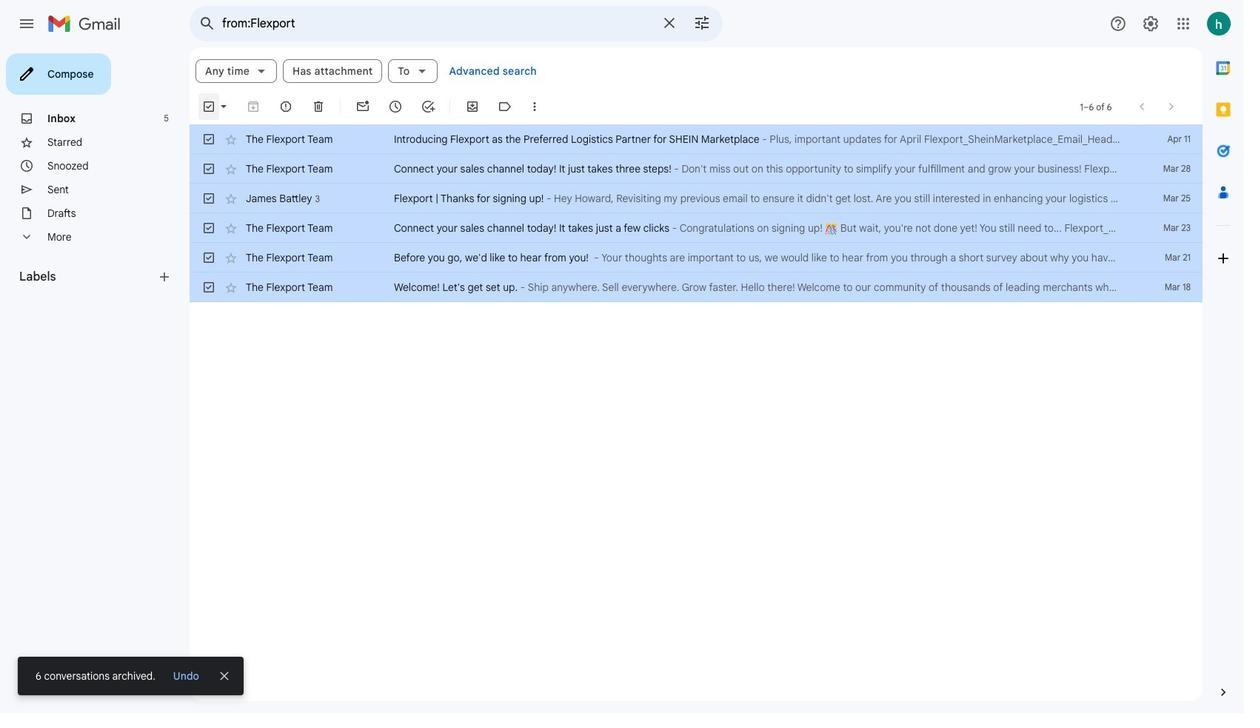 Task type: vqa. For each thing, say whether or not it's contained in the screenshot.
row
yes



Task type: describe. For each thing, give the bounding box(es) containing it.
🎊 image
[[825, 223, 838, 235]]

support image
[[1109, 15, 1127, 33]]

labels image
[[498, 99, 512, 114]]

main menu image
[[18, 15, 36, 33]]

advanced search options image
[[687, 8, 717, 38]]

snooze image
[[388, 99, 403, 114]]

5 row from the top
[[190, 243, 1203, 273]]

4 row from the top
[[190, 213, 1203, 243]]

clear search image
[[655, 8, 684, 38]]

add to tasks image
[[421, 99, 435, 114]]

settings image
[[1142, 15, 1160, 33]]



Task type: locate. For each thing, give the bounding box(es) containing it.
archive image
[[246, 99, 261, 114]]

1 row from the top
[[190, 124, 1203, 154]]

heading
[[19, 270, 157, 284]]

delete image
[[311, 99, 326, 114]]

report spam image
[[278, 99, 293, 114]]

None checkbox
[[201, 99, 216, 114], [201, 132, 216, 147], [201, 161, 216, 176], [201, 191, 216, 206], [201, 250, 216, 265], [201, 280, 216, 295], [201, 99, 216, 114], [201, 132, 216, 147], [201, 161, 216, 176], [201, 191, 216, 206], [201, 250, 216, 265], [201, 280, 216, 295]]

alert
[[18, 34, 1220, 695]]

None search field
[[190, 6, 723, 41]]

none checkbox inside row
[[201, 221, 216, 235]]

tab list
[[1203, 47, 1244, 660]]

navigation
[[0, 47, 190, 713]]

gmail image
[[47, 9, 128, 39]]

move to inbox image
[[465, 99, 480, 114]]

main content
[[190, 47, 1203, 701]]

6 row from the top
[[190, 273, 1203, 302]]

None checkbox
[[201, 221, 216, 235]]

3 row from the top
[[190, 184, 1203, 213]]

row
[[190, 124, 1203, 154], [190, 154, 1203, 184], [190, 184, 1203, 213], [190, 213, 1203, 243], [190, 243, 1203, 273], [190, 273, 1203, 302]]

Search mail text field
[[222, 16, 652, 31]]

more email options image
[[527, 99, 542, 114]]

2 row from the top
[[190, 154, 1203, 184]]

search mail image
[[194, 10, 221, 37]]



